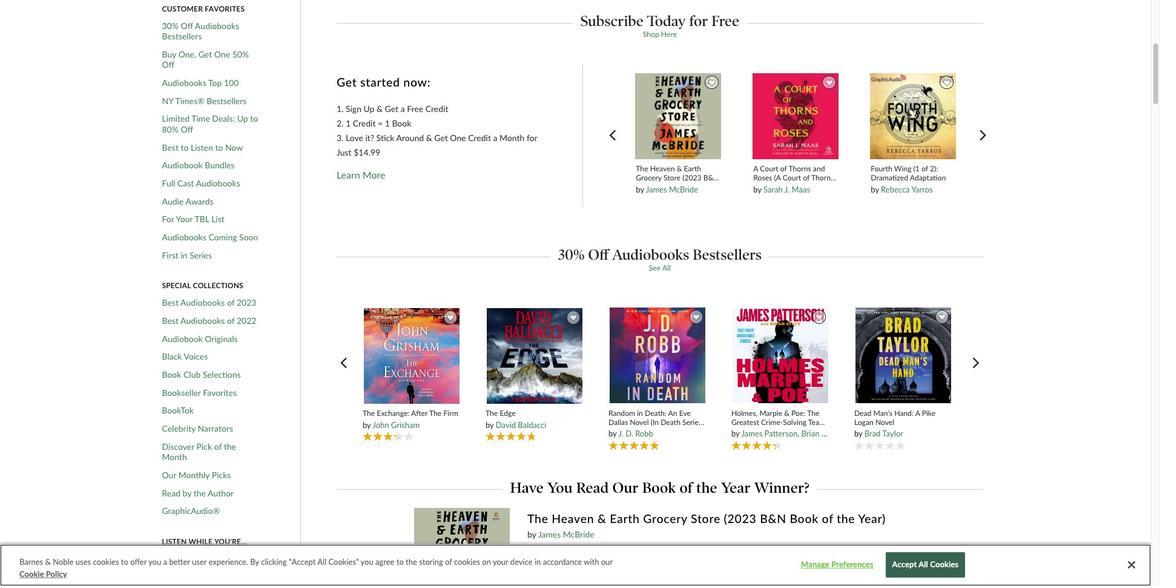 Task type: describe. For each thing, give the bounding box(es) containing it.
accept
[[893, 560, 917, 570]]

accept all cookies
[[893, 560, 959, 570]]

off inside 30% off audiobooks bestsellers see all
[[588, 246, 609, 264]]

by inside the edge by david baldacci
[[486, 420, 494, 430]]

audiobook bundles link
[[162, 160, 235, 171]]

subscribe
[[581, 12, 644, 30]]

audiobooks inside best audiobooks of 2022 link
[[181, 316, 225, 326]]

best for best audiobooks of 2022
[[162, 316, 179, 326]]

1 horizontal spatial mcbride
[[669, 185, 699, 194]]

rebecca
[[882, 185, 910, 194]]

audiobooks inside best audiobooks of 2023 link
[[181, 298, 225, 308]]

time
[[192, 114, 210, 124]]

best to listen to now
[[162, 142, 243, 152]]

edge
[[500, 409, 516, 418]]

the inside the heaven & earth grocery store (2023 b&n book of the year) by james mcbride
[[837, 512, 856, 526]]

novel
[[840, 564, 860, 574]]

a inside dead man's hand: a pike logan novel by brad taylor
[[916, 409, 921, 418]]

the inside the heaven & earth grocery store (2023 b&n book of the year)
[[663, 183, 674, 192]]

first in series link
[[162, 250, 212, 261]]

booktok
[[162, 406, 194, 416]]

2 you from the left
[[361, 557, 374, 567]]

heaven for the heaven & earth grocery store (2023 b&n book of the year)
[[650, 164, 675, 173]]

audiobook originals link
[[162, 334, 238, 344]]

& for the heaven & earth grocery store (2023 b&n book of the year) by james mcbride
[[598, 512, 607, 526]]

learn
[[337, 169, 360, 181]]

are
[[696, 577, 707, 586]]

one inside 1. sign up & get a free credit 2. 1 credit = 1 book 3. love it? stick around & get one credit a month for just $14.99
[[450, 133, 466, 143]]

earth for the heaven & earth grocery store
[[727, 564, 746, 574]]

death:
[[645, 409, 667, 418]]

brad
[[865, 429, 881, 439]]

0 horizontal spatial credit
[[353, 118, 376, 129]]

by
[[250, 557, 259, 567]]

1 horizontal spatial ,
[[798, 429, 800, 439]]

the inside the , a stunning novel about a small town and the bonds of community that are formed between marginalized groups in order t
[[586, 577, 598, 586]]

death
[[661, 418, 681, 427]]

0 vertical spatial credit
[[426, 104, 449, 114]]

get inside buy one, get one 50% off
[[199, 49, 212, 59]]

one,
[[179, 49, 196, 59]]

audiobooks inside full cast audiobooks link
[[196, 178, 240, 188]]

off inside the 30% off audiobooks bestsellers
[[181, 20, 193, 31]]

the for the heaven & earth grocery store (2023 b&n book of the year) by james mcbride
[[528, 512, 549, 526]]

2 horizontal spatial credit
[[468, 133, 491, 143]]

wing
[[895, 164, 912, 173]]

1 horizontal spatial and
[[754, 183, 766, 192]]

the exchange: after the firm by john grisham
[[363, 409, 458, 430]]

2 cookies from the left
[[454, 557, 480, 567]]

our
[[601, 557, 613, 567]]

& for the heaven & earth grocery store (2023 b&n book of the year)
[[677, 164, 682, 173]]

holmes, marple & poe: the greatest crime-solving team of the twenty-first century
[[732, 409, 826, 436]]

rebecca yarros link
[[882, 185, 933, 194]]

buy one, get one 50% off
[[162, 49, 249, 70]]

100
[[224, 78, 239, 88]]

in down audiobooks coming soon link
[[181, 250, 188, 260]]

year) for the heaven & earth grocery store (2023 b&n book of the year) by james mcbride
[[859, 512, 886, 526]]

read by the author link
[[162, 488, 234, 499]]

by james patterson , brian sitts
[[732, 429, 837, 439]]

roses down (a in the right top of the page
[[768, 183, 786, 192]]

1. sign up & get a free credit 2. 1 credit = 1 book 3. love it? stick around & get one credit a month for just $14.99
[[337, 104, 538, 158]]

2 1 from the left
[[385, 118, 390, 129]]

logan
[[855, 418, 874, 427]]

cookie policy link
[[19, 569, 67, 580]]

2023 inside comes the barnes & noble 2023 book of the year,
[[588, 564, 608, 574]]

monthly
[[179, 470, 210, 480]]

barnes inside comes the barnes & noble 2023 book of the year,
[[528, 564, 553, 574]]

the edge by david baldacci
[[486, 409, 547, 430]]

john grisham link
[[373, 420, 420, 430]]

1 vertical spatial the heaven & earth grocery store (2023 b&n book of the year) image
[[414, 508, 510, 586]]

heaven for the heaven & earth grocery store
[[690, 564, 717, 574]]

to inside limited time deals: up to 80% off
[[250, 114, 258, 124]]

sitts
[[822, 429, 837, 439]]

a court of thorns and roses (a court of thorns and roses series #1) link
[[754, 164, 838, 192]]

an
[[669, 409, 678, 418]]

coming
[[209, 232, 237, 242]]

audiobooks inside the 30% off audiobooks bestsellers
[[195, 20, 239, 31]]

store for the heaven & earth grocery store (2023 b&n book of the year) by james mcbride
[[691, 512, 721, 526]]

cleaning
[[162, 554, 194, 564]]

all inside 30% off audiobooks bestsellers see all
[[663, 264, 671, 273]]

limited time deals: up to 80% off link
[[162, 114, 262, 135]]

off inside buy one, get one 50% off
[[162, 60, 174, 70]]

in inside barnes & noble uses cookies to offer you a better user experience. by clicking "accept all cookies" you agree to the storing of cookies on your device in accordance with our cookie policy
[[535, 557, 541, 567]]

black voices
[[162, 352, 208, 362]]

hand:
[[895, 409, 914, 418]]

full cast audiobooks link
[[162, 178, 240, 189]]

year) for the heaven & earth grocery store (2023 b&n book of the year)
[[676, 183, 692, 192]]

shop here link
[[643, 30, 677, 39]]

listen while you're...
[[162, 537, 247, 546]]

marple
[[760, 409, 783, 418]]

30% for 30% off audiobooks bestsellers
[[162, 20, 179, 31]]

book inside comes the barnes & noble 2023 book of the year,
[[610, 564, 629, 574]]

for
[[162, 214, 174, 224]]

grocery for the heaven & earth grocery store (2023 b&n book of the year)
[[636, 173, 662, 183]]

best audiobooks of 2022 link
[[162, 316, 257, 326]]

graphicaudio®
[[162, 506, 220, 516]]

read inside read by the author link
[[162, 488, 181, 498]]

, a stunning novel about a small town and the bonds of community that are formed between marginalized groups in order t
[[528, 564, 891, 586]]

james mcbride link for the heaven & earth grocery store (2023 b&n book of the year) link to the bottom
[[538, 529, 595, 540]]

formed
[[710, 577, 736, 586]]

get right around &
[[435, 133, 448, 143]]

up
[[237, 114, 248, 124]]

grocery for the heaven & earth grocery store
[[748, 564, 775, 574]]

audiobooks coming soon
[[162, 232, 258, 242]]

audie awards
[[162, 196, 214, 206]]

a inside barnes & noble uses cookies to offer you a better user experience. by clicking "accept all cookies" you agree to the storing of cookies on your device in accordance with our cookie policy
[[163, 557, 167, 567]]

ny times® bestsellers
[[162, 96, 247, 106]]

bestsellers for 30% off audiobooks bestsellers see all
[[693, 246, 762, 264]]

store for the heaven & earth grocery store (2023 b&n book of the year)
[[664, 173, 681, 183]]

b&n for the heaven & earth grocery store (2023 b&n book of the year) by james mcbride
[[760, 512, 787, 526]]

in inside the , a stunning novel about a small town and the bonds of community that are formed between marginalized groups in order t
[[850, 577, 856, 586]]

1 vertical spatial listen
[[162, 537, 187, 546]]

random in death: an eve dallas novel (in death series #58) image
[[610, 307, 707, 404]]

around &
[[396, 133, 432, 143]]

deacon king kong link
[[600, 551, 664, 561]]

0 horizontal spatial j.
[[619, 429, 624, 439]]

james mcbride link for the top the heaven & earth grocery store (2023 b&n book of the year) link
[[646, 185, 699, 194]]

lord
[[827, 551, 843, 561]]

offer
[[130, 557, 147, 567]]

john
[[373, 420, 389, 430]]

a inside a court of thorns and roses (a court of thorns and roses series #1)
[[754, 164, 759, 173]]

greatest
[[732, 418, 760, 427]]

50%
[[232, 49, 249, 59]]

2):
[[931, 164, 939, 173]]

1 horizontal spatial read
[[577, 479, 609, 497]]

1 vertical spatial the heaven & earth grocery store (2023 b&n book of the year) link
[[528, 511, 906, 528]]

all inside the accept all cookies button
[[919, 560, 929, 570]]

best for best to listen to now
[[162, 142, 179, 152]]

1 horizontal spatial our
[[613, 479, 639, 497]]

by inside the exchange: after the firm by john grisham
[[363, 420, 371, 430]]

read by the author
[[162, 488, 234, 498]]

cookies
[[931, 560, 959, 570]]

1 vertical spatial series
[[190, 250, 212, 260]]

80%
[[162, 124, 179, 134]]

novel for brad
[[876, 418, 895, 427]]

get started now:
[[337, 75, 431, 89]]

king
[[629, 551, 645, 561]]

list
[[212, 214, 225, 224]]

celebrity
[[162, 424, 196, 434]]

, inside the , a stunning novel about a small town and the bonds of community that are formed between marginalized groups in order t
[[796, 564, 797, 574]]

of inside holmes, marple & poe: the greatest crime-solving team of the twenty-first century
[[732, 427, 738, 436]]

get right up &
[[385, 104, 399, 114]]

the inside barnes & noble uses cookies to offer you a better user experience. by clicking "accept all cookies" you agree to the storing of cookies on your device in accordance with our cookie policy
[[406, 557, 417, 567]]

book club selections link
[[162, 370, 241, 380]]

earth for the heaven & earth grocery store (2023 b&n book of the year) by james mcbride
[[610, 512, 640, 526]]

firm
[[444, 409, 458, 418]]

fourth wing (1 of 2): dramatized adaptation by rebecca yarros
[[871, 164, 946, 194]]

barnes inside barnes & noble uses cookies to offer you a better user experience. by clicking "accept all cookies" you agree to the storing of cookies on your device in accordance with our cookie policy
[[19, 557, 43, 567]]

by inside fourth wing (1 of 2): dramatized adaptation by rebecca yarros
[[871, 185, 880, 194]]

3.
[[337, 133, 344, 143]]

audiobook originals
[[162, 334, 238, 344]]

bookseller favorites
[[162, 388, 237, 398]]

30% off audiobooks bestsellers
[[162, 20, 239, 41]]

and inside the , a stunning novel about a small town and the bonds of community that are formed between marginalized groups in order t
[[570, 577, 584, 586]]

2 horizontal spatial and
[[814, 164, 825, 173]]

discover pick of the month
[[162, 441, 236, 462]]

fourth
[[871, 164, 893, 173]]

bundles
[[205, 160, 235, 170]]

the for the heaven & earth grocery store
[[675, 564, 688, 574]]

you
[[548, 479, 573, 497]]

discover
[[162, 441, 194, 452]]

0 horizontal spatial 2023
[[237, 298, 257, 308]]

soon
[[239, 232, 258, 242]]

james patterson link
[[742, 429, 798, 439]]

the left firm
[[430, 409, 442, 418]]

black
[[162, 352, 182, 362]]

1 horizontal spatial court
[[783, 173, 802, 183]]



Task type: vqa. For each thing, say whether or not it's contained in the screenshot.
Full Cast Audiobooks link
yes



Task type: locate. For each thing, give the bounding box(es) containing it.
1 vertical spatial mcbride
[[563, 529, 595, 540]]

ny
[[162, 96, 173, 106]]

limited
[[162, 114, 190, 124]]

barnes up cookie
[[19, 557, 43, 567]]

holmes, marple & poe: the greatest crime-solving team of the twenty-first century image
[[733, 307, 830, 404]]

of inside discover pick of the month
[[214, 441, 222, 452]]

novel inside dead man's hand: a pike logan novel by brad taylor
[[876, 418, 895, 427]]

2 vertical spatial best
[[162, 316, 179, 326]]

j.
[[785, 185, 790, 194], [619, 429, 624, 439]]

& up formed at the bottom right
[[719, 564, 725, 574]]

that
[[679, 577, 694, 586]]

& for the heaven & earth grocery store
[[719, 564, 725, 574]]

0 vertical spatial grocery
[[636, 173, 662, 183]]

& for holmes, marple & poe: the greatest crime-solving team of the twenty-first century
[[785, 409, 790, 418]]

grocery for the heaven & earth grocery store (2023 b&n book of the year) by james mcbride
[[644, 512, 688, 526]]

2 audiobook from the top
[[162, 334, 203, 344]]

audiobooks inside audiobooks coming soon link
[[162, 232, 206, 242]]

2 novel from the left
[[876, 418, 895, 427]]

1 vertical spatial j.
[[619, 429, 624, 439]]

1 horizontal spatial 2023
[[588, 564, 608, 574]]

0 vertical spatial store
[[664, 173, 681, 183]]

to left offer
[[121, 557, 128, 567]]

0 horizontal spatial for
[[527, 133, 538, 143]]

manage
[[802, 560, 830, 570]]

1 cookies from the left
[[93, 557, 119, 567]]

narrators
[[198, 424, 233, 434]]

1 vertical spatial free
[[407, 104, 424, 114]]

pick
[[197, 441, 212, 452]]

2023 down from the author of deacon king kong
[[588, 564, 608, 574]]

noble down "author"
[[564, 564, 586, 574]]

0 horizontal spatial a
[[754, 164, 759, 173]]

collections
[[193, 281, 243, 290]]

& inside holmes, marple & poe: the greatest crime-solving team of the twenty-first century
[[785, 409, 790, 418]]

of inside fourth wing (1 of 2): dramatized adaptation by rebecca yarros
[[922, 164, 929, 173]]

dead
[[855, 409, 872, 418]]

30% inside 30% off audiobooks bestsellers see all
[[558, 246, 585, 264]]

0 vertical spatial series
[[788, 183, 808, 192]]

1 vertical spatial best
[[162, 298, 179, 308]]

heaven up the are
[[690, 564, 717, 574]]

cookies left on
[[454, 557, 480, 567]]

b&n for the heaven & earth grocery store (2023 b&n book of the year)
[[704, 173, 719, 183]]

audiobook up black voices
[[162, 334, 203, 344]]

to right up
[[250, 114, 258, 124]]

1 vertical spatial a
[[916, 409, 921, 418]]

james inside the heaven & earth grocery store (2023 b&n book of the year) by james mcbride
[[538, 529, 561, 540]]

you right offer
[[149, 557, 161, 567]]

earth up formed at the bottom right
[[727, 564, 746, 574]]

patterson
[[765, 429, 798, 439]]

listen up cleaning
[[162, 537, 187, 546]]

free right today
[[712, 12, 740, 30]]

random
[[609, 409, 636, 418]]

sarah j. maas link
[[764, 185, 811, 194]]

year) inside the heaven & earth grocery store (2023 b&n book of the year)
[[676, 183, 692, 192]]

audiobooks up see
[[613, 246, 690, 264]]

times®
[[175, 96, 205, 106]]

dead man's hand: a pike logan novel image
[[856, 307, 953, 404]]

year) inside the heaven & earth grocery store (2023 b&n book of the year) by james mcbride
[[859, 512, 886, 526]]

book inside 1. sign up & get a free credit 2. 1 credit = 1 book 3. love it? stick around & get one credit a month for just $14.99
[[392, 118, 412, 129]]

0 horizontal spatial cookies
[[93, 557, 119, 567]]

team
[[809, 418, 826, 427]]

30% off audiobooks bestsellers link
[[162, 20, 262, 42]]

maas
[[792, 185, 811, 194]]

the inside holmes, marple & poe: the greatest crime-solving team of the twenty-first century
[[808, 409, 820, 418]]

earth for the heaven & earth grocery store (2023 b&n book of the year)
[[684, 164, 702, 173]]

book inside the heaven & earth grocery store (2023 b&n book of the year) by james mcbride
[[790, 512, 819, 526]]

audiobook up cast on the left top
[[162, 160, 203, 170]]

& inside comes the barnes & noble 2023 book of the year,
[[555, 564, 561, 574]]

the inside the heaven & earth grocery store (2023 b&n book of the year) by james mcbride
[[528, 512, 549, 526]]

0 vertical spatial earth
[[684, 164, 702, 173]]

1 vertical spatial for
[[527, 133, 538, 143]]

one
[[214, 49, 230, 59], [450, 133, 466, 143]]

holmes,
[[732, 409, 758, 418]]

earth inside the heaven & earth grocery store (2023 b&n book of the year) by james mcbride
[[610, 512, 640, 526]]

#58)
[[609, 427, 624, 436]]

store up marginalized
[[777, 564, 796, 574]]

heaven up by james mcbride
[[650, 164, 675, 173]]

2023
[[237, 298, 257, 308], [588, 564, 608, 574]]

0 vertical spatial bestsellers
[[162, 31, 202, 41]]

random in death: an eve dallas novel (in death series #58) link
[[609, 409, 707, 436]]

best audiobooks of 2023 link
[[162, 298, 257, 308]]

community
[[635, 577, 676, 586]]

bird
[[845, 551, 859, 561]]

2 horizontal spatial store
[[777, 564, 796, 574]]

a left the pike
[[916, 409, 921, 418]]

fourth wing (1 of 2): dramatized adaptation image
[[870, 73, 957, 160]]

30% inside the 30% off audiobooks bestsellers
[[162, 20, 179, 31]]

& left poe: on the right
[[785, 409, 790, 418]]

1 horizontal spatial 30%
[[558, 246, 585, 264]]

bestsellers
[[162, 31, 202, 41], [207, 96, 247, 106], [693, 246, 762, 264]]

in left death:
[[637, 409, 643, 418]]

0 horizontal spatial james
[[538, 529, 561, 540]]

1 vertical spatial audiobook
[[162, 334, 203, 344]]

barnes & noble uses cookies to offer you a better user experience. by clicking "accept all cookies" you agree to the storing of cookies on your device in accordance with our cookie policy
[[19, 557, 613, 579]]

awards
[[186, 196, 214, 206]]

grocery down have you read our book of the year winner?
[[644, 512, 688, 526]]

#1)
[[810, 183, 820, 192]]

& up town
[[555, 564, 561, 574]]

celebrity narrators link
[[162, 424, 233, 434]]

1 vertical spatial 30%
[[558, 246, 585, 264]]

0 vertical spatial ,
[[798, 429, 800, 439]]

best down 80%
[[162, 142, 179, 152]]

heaven inside the heaven & earth grocery store (2023 b&n book of the year) by james mcbride
[[552, 512, 595, 526]]

all right see
[[663, 264, 671, 273]]

1 horizontal spatial first
[[779, 427, 794, 436]]

cookies right uses
[[93, 557, 119, 567]]

selections
[[203, 370, 241, 380]]

audiobooks down customer favorites
[[195, 20, 239, 31]]

0 vertical spatial audiobook
[[162, 160, 203, 170]]

& up by james mcbride
[[677, 164, 682, 173]]

a court of thorns and roses (a court of thorns and roses series #1) image
[[752, 73, 840, 160]]

the exchange: after the firm image
[[364, 308, 461, 405]]

shop
[[643, 30, 660, 39]]

0 vertical spatial the heaven & earth grocery store (2023 b&n book of the year) link
[[636, 164, 721, 192]]

the for the edge by david baldacci
[[486, 409, 498, 418]]

0 vertical spatial and
[[814, 164, 825, 173]]

of inside the heaven & earth grocery store (2023 b&n book of the year)
[[655, 183, 662, 192]]

while
[[189, 537, 213, 546]]

30%
[[162, 20, 179, 31], [558, 246, 585, 264]]

in down novel
[[850, 577, 856, 586]]

the left edge
[[486, 409, 498, 418]]

1 vertical spatial one
[[450, 133, 466, 143]]

1 best from the top
[[162, 142, 179, 152]]

eve
[[680, 409, 691, 418]]

grocery up between at the right of the page
[[748, 564, 775, 574]]

1 vertical spatial james
[[742, 429, 763, 439]]

club
[[184, 370, 201, 380]]

audiobooks up audiobook originals in the left of the page
[[181, 316, 225, 326]]

court up (a in the right top of the page
[[760, 164, 779, 173]]

1 vertical spatial heaven
[[552, 512, 595, 526]]

,
[[798, 429, 800, 439], [796, 564, 797, 574]]

1 horizontal spatial the heaven & earth grocery store (2023 b&n book of the year) image
[[635, 73, 722, 160]]

exchange:
[[377, 409, 410, 418]]

audiobooks inside "audiobooks top 100" "link"
[[162, 78, 206, 88]]

0 horizontal spatial series
[[190, 250, 212, 260]]

favorites up 30% off audiobooks bestsellers link
[[205, 4, 245, 13]]

buy one, get one 50% off link
[[162, 49, 262, 70]]

to up audiobook bundles
[[181, 142, 189, 152]]

1 horizontal spatial month
[[500, 133, 525, 143]]

0 vertical spatial james
[[646, 185, 667, 194]]

court up sarah j. maas link
[[783, 173, 802, 183]]

by inside dead man's hand: a pike logan novel by brad taylor
[[855, 429, 863, 439]]

bestsellers inside "link"
[[207, 96, 247, 106]]

by j. d. robb
[[609, 429, 654, 439]]

0 horizontal spatial free
[[407, 104, 424, 114]]

you left 'agree'
[[361, 557, 374, 567]]

1 horizontal spatial one
[[450, 133, 466, 143]]

favorites for bookseller favorites
[[203, 388, 237, 398]]

adaptation
[[910, 173, 946, 183]]

series inside a court of thorns and roses (a court of thorns and roses series #1)
[[788, 183, 808, 192]]

(2023 for the heaven & earth grocery store (2023 b&n book of the year) by james mcbride
[[724, 512, 757, 526]]

2 best from the top
[[162, 298, 179, 308]]

heaven down you
[[552, 512, 595, 526]]

& inside the heaven & earth grocery store (2023 b&n book of the year) by james mcbride
[[598, 512, 607, 526]]

the heaven & earth grocery store (2023 b&n book of the year) image
[[635, 73, 722, 160], [414, 508, 510, 586]]

random in death: an eve dallas novel (in death series #58)
[[609, 409, 702, 436]]

of inside comes the barnes & noble 2023 book of the year,
[[632, 564, 639, 574]]

1 vertical spatial store
[[691, 512, 721, 526]]

you
[[149, 557, 161, 567], [361, 557, 374, 567]]

learn more
[[337, 169, 386, 181]]

book inside the heaven & earth grocery store (2023 b&n book of the year)
[[636, 183, 653, 192]]

0 horizontal spatial store
[[664, 173, 681, 183]]

in inside random in death: an eve dallas novel (in death series #58)
[[637, 409, 643, 418]]

one inside buy one, get one 50% off
[[214, 49, 230, 59]]

1 horizontal spatial (2023
[[724, 512, 757, 526]]

favorites inside bookseller favorites 'link'
[[203, 388, 237, 398]]

audiobook inside audiobook bundles link
[[162, 160, 203, 170]]

novel down man's at the right bottom of page
[[876, 418, 895, 427]]

audiobooks down 'special collections'
[[181, 298, 225, 308]]

grocery inside the heaven & earth grocery store (2023 b&n book of the year)
[[636, 173, 662, 183]]

2 vertical spatial heaven
[[690, 564, 717, 574]]

the inside the heaven & earth grocery store (2023 b&n book of the year)
[[636, 164, 649, 173]]

fourth wing (1 of 2): dramatized adaptation link
[[871, 164, 956, 183]]

first up special
[[162, 250, 179, 260]]

all inside barnes & noble uses cookies to offer you a better user experience. by clicking "accept all cookies" you agree to the storing of cookies on your device in accordance with our cookie policy
[[318, 557, 327, 567]]

0 vertical spatial b&n
[[704, 173, 719, 183]]

j. left maas
[[785, 185, 790, 194]]

audiobooks inside 30% off audiobooks bestsellers see all
[[613, 246, 690, 264]]

to left now at the left top of page
[[215, 142, 223, 152]]

thorns up maas
[[789, 164, 812, 173]]

1 vertical spatial year)
[[859, 512, 886, 526]]

0 horizontal spatial noble
[[53, 557, 74, 567]]

noble inside barnes & noble uses cookies to offer you a better user experience. by clicking "accept all cookies" you agree to the storing of cookies on your device in accordance with our cookie policy
[[53, 557, 74, 567]]

get right one,
[[199, 49, 212, 59]]

it?
[[366, 133, 374, 143]]

roses left (a in the right top of the page
[[754, 173, 773, 183]]

0 horizontal spatial barnes
[[19, 557, 43, 567]]

1 vertical spatial first
[[779, 427, 794, 436]]

off inside limited time deals: up to 80% off
[[181, 124, 193, 134]]

our left monthly
[[162, 470, 176, 480]]

1 horizontal spatial earth
[[684, 164, 702, 173]]

sign
[[346, 104, 362, 114]]

the inside the edge by david baldacci
[[486, 409, 498, 418]]

the for the good lord bird
[[791, 551, 805, 561]]

earth up by james mcbride
[[684, 164, 702, 173]]

best down special
[[162, 298, 179, 308]]

1 vertical spatial 2023
[[588, 564, 608, 574]]

read up graphicaudio®
[[162, 488, 181, 498]]

series inside random in death: an eve dallas novel (in death series #58)
[[683, 418, 702, 427]]

barnes up the small
[[528, 564, 553, 574]]

noble up policy
[[53, 557, 74, 567]]

free inside the subscribe today for free shop here
[[712, 12, 740, 30]]

0 horizontal spatial novel
[[630, 418, 649, 427]]

get up 1. in the top left of the page
[[337, 75, 357, 89]]

david
[[496, 420, 516, 430]]

year,
[[655, 564, 673, 574]]

first inside holmes, marple & poe: the greatest crime-solving team of the twenty-first century
[[779, 427, 794, 436]]

2 vertical spatial bestsellers
[[693, 246, 762, 264]]

see all link
[[649, 264, 671, 273]]

the edge image
[[487, 308, 584, 405]]

0 horizontal spatial heaven
[[552, 512, 595, 526]]

just $14.99
[[337, 148, 380, 158]]

bestsellers inside the 30% off audiobooks bestsellers
[[162, 31, 202, 41]]

1 audiobook from the top
[[162, 160, 203, 170]]

thorns up #1)
[[812, 173, 834, 183]]

audiobooks top 100 link
[[162, 78, 239, 88]]

novel for death
[[630, 418, 649, 427]]

james for mcbride
[[646, 185, 667, 194]]

0 horizontal spatial court
[[760, 164, 779, 173]]

0 horizontal spatial year)
[[676, 183, 692, 192]]

1 horizontal spatial free
[[712, 12, 740, 30]]

the left good at the bottom right of the page
[[791, 551, 805, 561]]

the down have
[[528, 512, 549, 526]]

grocery inside the heaven & earth grocery store (2023 b&n book of the year) by james mcbride
[[644, 512, 688, 526]]

picks
[[212, 470, 231, 480]]

bestsellers inside 30% off audiobooks bestsellers see all
[[693, 246, 762, 264]]

listen inside best to listen to now link
[[191, 142, 213, 152]]

1 right =
[[385, 118, 390, 129]]

0 vertical spatial mcbride
[[669, 185, 699, 194]]

0 vertical spatial 30%
[[162, 20, 179, 31]]

0 vertical spatial j.
[[785, 185, 790, 194]]

audiobook for audiobook bundles
[[162, 160, 203, 170]]

novel up j. d. robb link in the bottom right of the page
[[630, 418, 649, 427]]

1 horizontal spatial credit
[[426, 104, 449, 114]]

best audiobooks of 2022
[[162, 316, 257, 326]]

0 vertical spatial the heaven & earth grocery store (2023 b&n book of the year) image
[[635, 73, 722, 160]]

a up by sarah j. maas
[[754, 164, 759, 173]]

customer
[[162, 4, 203, 13]]

2 vertical spatial earth
[[727, 564, 746, 574]]

store up comes the barnes & noble 2023 book of the year,
[[691, 512, 721, 526]]

0 vertical spatial free
[[712, 12, 740, 30]]

credit
[[426, 104, 449, 114], [353, 118, 376, 129], [468, 133, 491, 143]]

the up by james mcbride
[[636, 164, 649, 173]]

the up that
[[675, 564, 688, 574]]

in
[[181, 250, 188, 260], [637, 409, 643, 418], [535, 557, 541, 567], [850, 577, 856, 586]]

sarah
[[764, 185, 783, 194]]

b&n inside the heaven & earth grocery store (2023 b&n book of the year) by james mcbride
[[760, 512, 787, 526]]

all right accept
[[919, 560, 929, 570]]

for inside the subscribe today for free shop here
[[690, 12, 708, 30]]

1 vertical spatial favorites
[[203, 388, 237, 398]]

0 horizontal spatial first
[[162, 250, 179, 260]]

& inside the heaven & earth grocery store (2023 b&n book of the year)
[[677, 164, 682, 173]]

all right "accept
[[318, 557, 327, 567]]

our down d. on the bottom right of page
[[613, 479, 639, 497]]

robb
[[636, 429, 654, 439]]

one left 50%
[[214, 49, 230, 59]]

poe:
[[792, 409, 806, 418]]

1 vertical spatial credit
[[353, 118, 376, 129]]

mcbride inside the heaven & earth grocery store (2023 b&n book of the year) by james mcbride
[[563, 529, 595, 540]]

to right 'agree'
[[397, 557, 404, 567]]

earth up deacon king kong link
[[610, 512, 640, 526]]

free inside 1. sign up & get a free credit 2. 1 credit = 1 book 3. love it? stick around & get one credit a month for just $14.99
[[407, 104, 424, 114]]

(2023 down year on the right bottom
[[724, 512, 757, 526]]

bestsellers for 30% off audiobooks bestsellers
[[162, 31, 202, 41]]

2 vertical spatial series
[[683, 418, 702, 427]]

2023 up 2022
[[237, 298, 257, 308]]

0 horizontal spatial month
[[162, 452, 187, 462]]

month inside discover pick of the month
[[162, 452, 187, 462]]

2 horizontal spatial earth
[[727, 564, 746, 574]]

favorites down selections
[[203, 388, 237, 398]]

your
[[493, 557, 509, 567]]

the heaven & earth grocery store (2023 b&n book of the year) by james mcbride
[[528, 512, 886, 540]]

0 horizontal spatial 30%
[[162, 20, 179, 31]]

james for patterson
[[742, 429, 763, 439]]

store inside the heaven & earth grocery store (2023 b&n book of the year)
[[664, 173, 681, 183]]

of inside the heaven & earth grocery store (2023 b&n book of the year) by james mcbride
[[822, 512, 834, 526]]

mcbride
[[669, 185, 699, 194], [563, 529, 595, 540]]

audiobooks up the times®
[[162, 78, 206, 88]]

dead man's hand: a pike logan novel by brad taylor
[[855, 409, 936, 439]]

, up marginalized
[[796, 564, 797, 574]]

audiobooks down bundles
[[196, 178, 240, 188]]

privacy alert dialog
[[0, 545, 1152, 586]]

for inside 1. sign up & get a free credit 2. 1 credit = 1 book 3. love it? stick around & get one credit a month for just $14.99
[[527, 133, 538, 143]]

noble inside comes the barnes & noble 2023 book of the year,
[[564, 564, 586, 574]]

from the author of deacon king kong
[[528, 551, 664, 561]]

=
[[378, 118, 383, 129]]

device
[[511, 557, 533, 567]]

(2023 inside the heaven & earth grocery store (2023 b&n book of the year) by james mcbride
[[724, 512, 757, 526]]

audiobook for audiobook originals
[[162, 334, 203, 344]]

& up from the author of deacon king kong
[[598, 512, 607, 526]]

store up by james mcbride
[[664, 173, 681, 183]]

1 horizontal spatial listen
[[191, 142, 213, 152]]

favorites for customer favorites
[[205, 4, 245, 13]]

the up team
[[808, 409, 820, 418]]

celebrity narrators
[[162, 424, 233, 434]]

0 horizontal spatial all
[[318, 557, 327, 567]]

1 horizontal spatial cookies
[[454, 557, 480, 567]]

(2023 inside the heaven & earth grocery store (2023 b&n book of the year)
[[683, 173, 702, 183]]

0 vertical spatial first
[[162, 250, 179, 260]]

1 right 2.
[[346, 118, 351, 129]]

(a
[[775, 173, 781, 183]]

the for the heaven & earth grocery store (2023 b&n book of the year)
[[636, 164, 649, 173]]

one right around &
[[450, 133, 466, 143]]

heaven inside the heaven & earth grocery store (2023 b&n book of the year)
[[650, 164, 675, 173]]

& inside barnes & noble uses cookies to offer you a better user experience. by clicking "accept all cookies" you agree to the storing of cookies on your device in accordance with our cookie policy
[[45, 557, 51, 567]]

store inside the heaven & earth grocery store (2023 b&n book of the year) by james mcbride
[[691, 512, 721, 526]]

0 horizontal spatial and
[[570, 577, 584, 586]]

earth inside the heaven & earth grocery store (2023 b&n book of the year)
[[684, 164, 702, 173]]

of inside barnes & noble uses cookies to offer you a better user experience. by clicking "accept all cookies" you agree to the storing of cookies on your device in accordance with our cookie policy
[[445, 557, 452, 567]]

between
[[739, 577, 771, 586]]

0 vertical spatial heaven
[[650, 164, 675, 173]]

month inside 1. sign up & get a free credit 2. 1 credit = 1 book 3. love it? stick around & get one credit a month for just $14.99
[[500, 133, 525, 143]]

best for best audiobooks of 2023
[[162, 298, 179, 308]]

learn more link
[[337, 169, 386, 181]]

grocery up by james mcbride
[[636, 173, 662, 183]]

favorites
[[205, 4, 245, 13], [203, 388, 237, 398]]

the for the exchange: after the firm by john grisham
[[363, 409, 375, 418]]

1 vertical spatial ,
[[796, 564, 797, 574]]

first down "solving"
[[779, 427, 794, 436]]

today
[[647, 12, 686, 30]]

j. left d. on the bottom right of page
[[619, 429, 624, 439]]

0 horizontal spatial b&n
[[704, 173, 719, 183]]

james mcbride link
[[646, 185, 699, 194], [538, 529, 595, 540]]

audiobooks down your
[[162, 232, 206, 242]]

of inside the , a stunning novel about a small town and the bonds of community that are formed between marginalized groups in order t
[[625, 577, 633, 586]]

free down now: at the left of the page
[[407, 104, 424, 114]]

the inside discover pick of the month
[[224, 441, 236, 452]]

century
[[796, 427, 822, 436]]

0 vertical spatial year)
[[676, 183, 692, 192]]

0 horizontal spatial 1
[[346, 118, 351, 129]]

best up audiobook originals in the left of the page
[[162, 316, 179, 326]]

the up the john
[[363, 409, 375, 418]]

listen up audiobook bundles
[[191, 142, 213, 152]]

1 you from the left
[[149, 557, 161, 567]]

1 novel from the left
[[630, 418, 649, 427]]

0 vertical spatial one
[[214, 49, 230, 59]]

the inside holmes, marple & poe: the greatest crime-solving team of the twenty-first century
[[740, 427, 751, 436]]

by inside the heaven & earth grocery store (2023 b&n book of the year) by james mcbride
[[528, 529, 536, 540]]

1 vertical spatial (2023
[[724, 512, 757, 526]]

0 horizontal spatial the heaven & earth grocery store (2023 b&n book of the year) image
[[414, 508, 510, 586]]

good
[[806, 551, 826, 561]]

in right device
[[535, 557, 541, 567]]

& up cookie policy link
[[45, 557, 51, 567]]

1 horizontal spatial you
[[361, 557, 374, 567]]

3 best from the top
[[162, 316, 179, 326]]

2 horizontal spatial heaven
[[690, 564, 717, 574]]

0 vertical spatial listen
[[191, 142, 213, 152]]

store for the heaven & earth grocery store
[[777, 564, 796, 574]]

audiobook inside the audiobook originals link
[[162, 334, 203, 344]]

marginalized
[[773, 577, 820, 586]]

, down "solving"
[[798, 429, 800, 439]]

0 vertical spatial favorites
[[205, 4, 245, 13]]

2 horizontal spatial all
[[919, 560, 929, 570]]

1 vertical spatial b&n
[[760, 512, 787, 526]]

1 horizontal spatial james mcbride link
[[646, 185, 699, 194]]

2022
[[237, 316, 257, 326]]

b&n inside the heaven & earth grocery store (2023 b&n book of the year)
[[704, 173, 719, 183]]

1 1 from the left
[[346, 118, 351, 129]]

read right you
[[577, 479, 609, 497]]

0 horizontal spatial our
[[162, 470, 176, 480]]

0 vertical spatial month
[[500, 133, 525, 143]]

(2023 up by james mcbride
[[683, 173, 702, 183]]

(2023 for the heaven & earth grocery store (2023 b&n book of the year)
[[683, 173, 702, 183]]

1 horizontal spatial j.
[[785, 185, 790, 194]]

1 vertical spatial month
[[162, 452, 187, 462]]

dramatized
[[871, 173, 909, 183]]

audiobooks coming soon link
[[162, 232, 258, 243]]

brad taylor link
[[865, 429, 904, 439]]

30% for 30% off audiobooks bestsellers see all
[[558, 246, 585, 264]]

novel inside random in death: an eve dallas novel (in death series #58)
[[630, 418, 649, 427]]

heaven for the heaven & earth grocery store (2023 b&n book of the year) by james mcbride
[[552, 512, 595, 526]]



